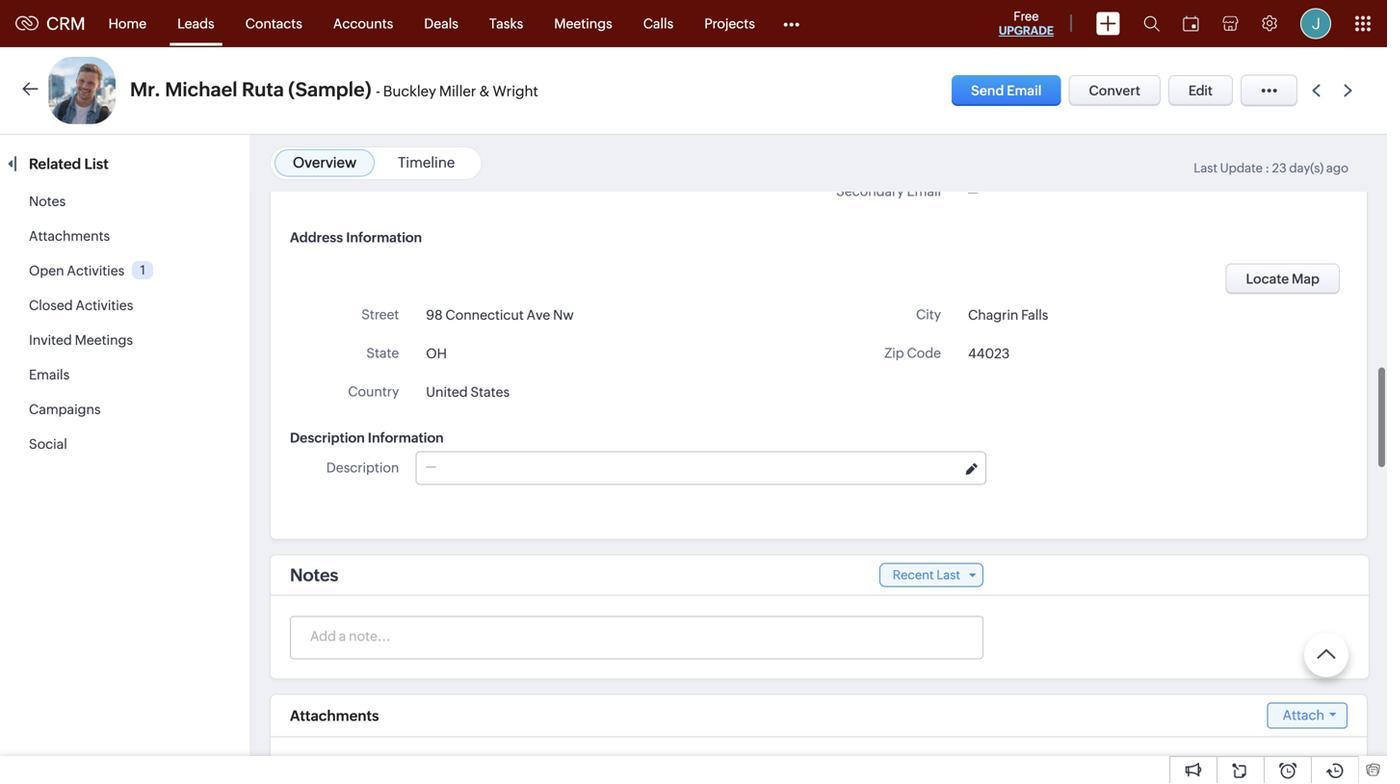 Task type: locate. For each thing, give the bounding box(es) containing it.
meetings
[[554, 16, 613, 31], [75, 333, 133, 348]]

email right send
[[1007, 83, 1042, 98]]

deals
[[424, 16, 459, 31]]

attachments
[[29, 228, 110, 244], [290, 708, 379, 725]]

last left update
[[1194, 161, 1218, 175]]

chagrin falls
[[969, 307, 1049, 323]]

1 vertical spatial notes
[[290, 566, 339, 585]]

invited meetings link
[[29, 333, 133, 348]]

code
[[907, 346, 942, 361]]

update
[[1221, 161, 1264, 175]]

description information
[[290, 430, 444, 446]]

projects
[[705, 16, 756, 31]]

edit button
[[1169, 75, 1234, 106]]

projects link
[[689, 0, 771, 47]]

send email button
[[952, 75, 1062, 106]]

0 vertical spatial last
[[1194, 161, 1218, 175]]

street
[[362, 307, 399, 322]]

ruta
[[242, 79, 284, 101]]

information for description information
[[368, 430, 444, 446]]

information down 'country'
[[368, 430, 444, 446]]

notes link
[[29, 194, 66, 209]]

description down 'description information'
[[327, 460, 399, 476]]

chagrin
[[969, 307, 1019, 323]]

None button
[[1226, 264, 1341, 294]]

attachments link
[[29, 228, 110, 244]]

description
[[290, 430, 365, 446], [327, 460, 399, 476]]

open activities link
[[29, 263, 125, 279]]

create menu image
[[1097, 12, 1121, 35]]

crm link
[[15, 14, 85, 33]]

calendar image
[[1184, 16, 1200, 31]]

0 horizontal spatial notes
[[29, 194, 66, 209]]

campaigns
[[29, 402, 101, 417]]

information
[[346, 230, 422, 245], [368, 430, 444, 446]]

profile image
[[1301, 8, 1332, 39]]

0 horizontal spatial last
[[937, 568, 961, 583]]

related list
[[29, 156, 112, 173]]

1 horizontal spatial email
[[1007, 83, 1042, 98]]

98
[[426, 307, 443, 323]]

activities for closed activities
[[76, 298, 133, 313]]

0 horizontal spatial meetings
[[75, 333, 133, 348]]

michael
[[165, 79, 238, 101]]

&
[[479, 83, 490, 100]]

0 vertical spatial description
[[290, 430, 365, 446]]

timeline link
[[398, 154, 455, 171]]

convert button
[[1069, 75, 1161, 106]]

open
[[29, 263, 64, 279]]

email inside "button"
[[1007, 83, 1042, 98]]

upgrade
[[999, 24, 1054, 37]]

1 vertical spatial information
[[368, 430, 444, 446]]

meetings left calls
[[554, 16, 613, 31]]

list
[[84, 156, 109, 173]]

previous record image
[[1313, 84, 1321, 97]]

0 horizontal spatial attachments
[[29, 228, 110, 244]]

country
[[348, 384, 399, 400]]

address
[[290, 230, 343, 245]]

0 vertical spatial attachments
[[29, 228, 110, 244]]

connecticut
[[446, 307, 524, 323]]

0 vertical spatial activities
[[67, 263, 125, 279]]

0 horizontal spatial email
[[907, 184, 942, 199]]

1 vertical spatial email
[[907, 184, 942, 199]]

next record image
[[1345, 84, 1357, 97]]

campaigns link
[[29, 402, 101, 417]]

1 horizontal spatial notes
[[290, 566, 339, 585]]

accounts
[[333, 16, 394, 31]]

activities up closed activities link
[[67, 263, 125, 279]]

1 vertical spatial meetings
[[75, 333, 133, 348]]

1 vertical spatial attachments
[[290, 708, 379, 725]]

overview link
[[293, 154, 357, 171]]

activities up invited meetings
[[76, 298, 133, 313]]

1 horizontal spatial attachments
[[290, 708, 379, 725]]

meetings down closed activities link
[[75, 333, 133, 348]]

create menu element
[[1085, 0, 1133, 47]]

last right recent
[[937, 568, 961, 583]]

email
[[1007, 83, 1042, 98], [907, 184, 942, 199]]

0 vertical spatial email
[[1007, 83, 1042, 98]]

contacts link
[[230, 0, 318, 47]]

emails
[[29, 367, 70, 383]]

ago
[[1327, 161, 1349, 175]]

description down 'country'
[[290, 430, 365, 446]]

secondary
[[837, 184, 905, 199]]

notes
[[29, 194, 66, 209], [290, 566, 339, 585]]

convert
[[1090, 83, 1141, 98]]

related
[[29, 156, 81, 173]]

leads
[[177, 16, 215, 31]]

states
[[471, 385, 510, 400]]

1 vertical spatial last
[[937, 568, 961, 583]]

information right address
[[346, 230, 422, 245]]

0 vertical spatial information
[[346, 230, 422, 245]]

1 vertical spatial activities
[[76, 298, 133, 313]]

0 vertical spatial meetings
[[554, 16, 613, 31]]

1 vertical spatial description
[[327, 460, 399, 476]]

social link
[[29, 437, 67, 452]]

last
[[1194, 161, 1218, 175], [937, 568, 961, 583]]

last update : 23 day(s) ago
[[1194, 161, 1349, 175]]

email right secondary
[[907, 184, 942, 199]]



Task type: describe. For each thing, give the bounding box(es) containing it.
:
[[1266, 161, 1270, 175]]

calls link
[[628, 0, 689, 47]]

1
[[140, 263, 145, 277]]

search image
[[1144, 15, 1160, 32]]

accounts link
[[318, 0, 409, 47]]

0 vertical spatial notes
[[29, 194, 66, 209]]

timeline
[[398, 154, 455, 171]]

activities for open activities
[[67, 263, 125, 279]]

wright
[[493, 83, 539, 100]]

recent last
[[893, 568, 961, 583]]

contacts
[[245, 16, 302, 31]]

social
[[29, 437, 67, 452]]

free upgrade
[[999, 9, 1054, 37]]

recent
[[893, 568, 935, 583]]

home
[[109, 16, 147, 31]]

(sample)
[[288, 79, 372, 101]]

meetings link
[[539, 0, 628, 47]]

leads link
[[162, 0, 230, 47]]

invited meetings
[[29, 333, 133, 348]]

Add a note... field
[[291, 627, 982, 646]]

overview
[[293, 154, 357, 171]]

tasks link
[[474, 0, 539, 47]]

email for secondary email
[[907, 184, 942, 199]]

united
[[426, 385, 468, 400]]

mr.
[[130, 79, 161, 101]]

address information
[[290, 230, 422, 245]]

crm
[[46, 14, 85, 33]]

emails link
[[29, 367, 70, 383]]

state
[[367, 346, 399, 361]]

home link
[[93, 0, 162, 47]]

send email
[[972, 83, 1042, 98]]

city
[[917, 307, 942, 322]]

44023
[[969, 346, 1010, 361]]

tasks
[[490, 16, 524, 31]]

description for description
[[327, 460, 399, 476]]

email for send email
[[1007, 83, 1042, 98]]

closed activities link
[[29, 298, 133, 313]]

free
[[1014, 9, 1040, 24]]

open activities
[[29, 263, 125, 279]]

united states
[[426, 385, 510, 400]]

-
[[376, 83, 380, 100]]

falls
[[1022, 307, 1049, 323]]

send
[[972, 83, 1005, 98]]

buckley
[[383, 83, 436, 100]]

edit
[[1189, 83, 1213, 98]]

zip code
[[885, 346, 942, 361]]

Other Modules field
[[771, 8, 812, 39]]

ave
[[527, 307, 551, 323]]

98 connecticut ave nw
[[426, 307, 574, 323]]

oh
[[426, 346, 447, 361]]

search element
[[1133, 0, 1172, 47]]

profile element
[[1290, 0, 1344, 47]]

closed activities
[[29, 298, 133, 313]]

attach link
[[1268, 703, 1348, 729]]

1 horizontal spatial meetings
[[554, 16, 613, 31]]

invited
[[29, 333, 72, 348]]

closed
[[29, 298, 73, 313]]

23
[[1273, 161, 1287, 175]]

1 horizontal spatial last
[[1194, 161, 1218, 175]]

secondary email
[[837, 184, 942, 199]]

description for description information
[[290, 430, 365, 446]]

zip
[[885, 346, 905, 361]]

deals link
[[409, 0, 474, 47]]

nw
[[553, 307, 574, 323]]

miller
[[439, 83, 477, 100]]

information for address information
[[346, 230, 422, 245]]

mr. michael ruta (sample) - buckley miller & wright
[[130, 79, 539, 101]]

attach
[[1283, 708, 1325, 723]]

day(s)
[[1290, 161, 1325, 175]]

calls
[[644, 16, 674, 31]]



Task type: vqa. For each thing, say whether or not it's contained in the screenshot.
1
yes



